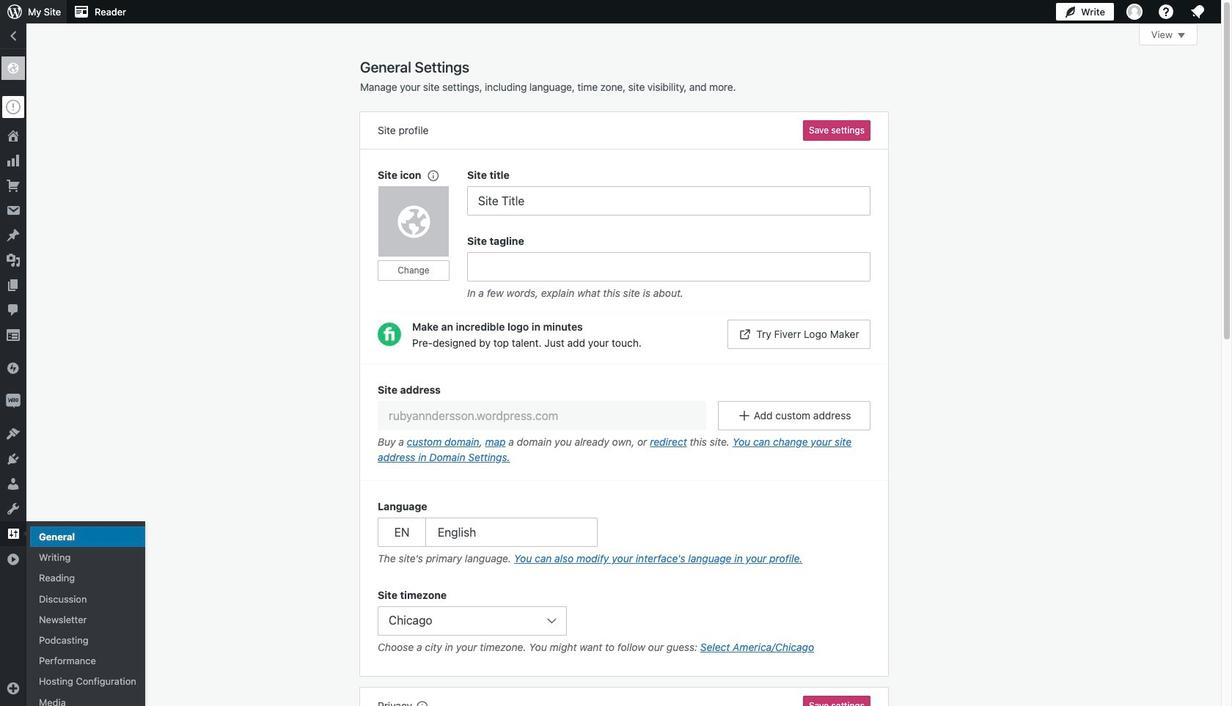 Task type: describe. For each thing, give the bounding box(es) containing it.
more information image
[[426, 168, 439, 182]]

my profile image
[[1127, 4, 1143, 20]]

help image
[[1157, 3, 1175, 21]]

fiverr small logo image
[[378, 323, 401, 346]]



Task type: locate. For each thing, give the bounding box(es) containing it.
None text field
[[467, 186, 871, 216], [378, 401, 707, 431], [467, 186, 871, 216], [378, 401, 707, 431]]

2 img image from the top
[[6, 394, 21, 409]]

manage your notifications image
[[1189, 3, 1207, 21]]

img image
[[6, 361, 21, 376], [6, 394, 21, 409]]

group
[[378, 167, 467, 304], [467, 167, 871, 216], [467, 233, 871, 304], [360, 364, 888, 481], [378, 499, 871, 570], [378, 588, 871, 659]]

1 img image from the top
[[6, 361, 21, 376]]

None text field
[[467, 252, 871, 282]]

0 vertical spatial img image
[[6, 361, 21, 376]]

1 vertical spatial img image
[[6, 394, 21, 409]]

main content
[[360, 23, 1198, 706]]

closed image
[[1178, 33, 1185, 38]]



Task type: vqa. For each thing, say whether or not it's contained in the screenshot.
2nd "add a comment…" text field
no



